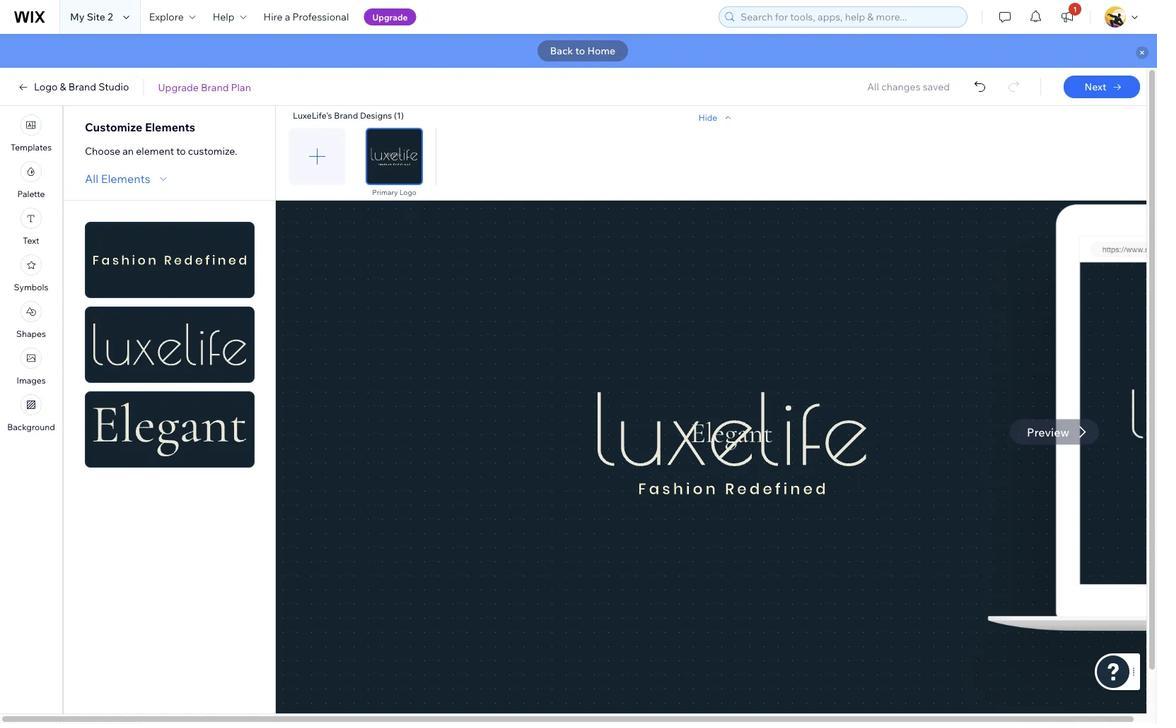 Task type: vqa. For each thing, say whether or not it's contained in the screenshot.
Next
yes



Task type: describe. For each thing, give the bounding box(es) containing it.
hide
[[699, 112, 717, 123]]

all elements button
[[85, 170, 172, 187]]

luxelife's
[[293, 110, 332, 121]]

hide button
[[699, 111, 734, 124]]

all elements
[[85, 172, 150, 186]]

preview button
[[1010, 420, 1099, 445]]

saved
[[923, 81, 950, 93]]

all for all changes saved
[[867, 81, 879, 93]]

symbols button
[[14, 255, 48, 293]]

0 horizontal spatial brand
[[68, 81, 96, 93]]

next
[[1085, 81, 1107, 93]]

preview
[[1027, 425, 1069, 440]]

help button
[[204, 0, 255, 34]]

choose
[[85, 145, 120, 157]]

upgrade brand plan button
[[158, 81, 251, 94]]

palette button
[[17, 161, 45, 199]]

an
[[123, 145, 134, 157]]

brand for luxelife's brand designs (1)
[[334, 110, 358, 121]]

back to home alert
[[0, 34, 1157, 68]]

back
[[550, 45, 573, 57]]

customize
[[85, 120, 142, 134]]

2
[[108, 11, 113, 23]]

my site 2
[[70, 11, 113, 23]]

shapes
[[16, 329, 46, 339]]

back to home
[[550, 45, 615, 57]]

palette
[[17, 189, 45, 199]]

designs
[[360, 110, 392, 121]]

primary
[[372, 188, 398, 197]]

changes
[[881, 81, 921, 93]]

primary logo
[[372, 188, 416, 197]]

site
[[87, 11, 105, 23]]

brand for upgrade brand plan
[[201, 81, 229, 93]]

1 vertical spatial to
[[176, 145, 186, 157]]

1
[[1073, 5, 1077, 13]]

upgrade for upgrade brand plan
[[158, 81, 199, 93]]

all changes saved
[[867, 81, 950, 93]]

1 horizontal spatial logo
[[399, 188, 416, 197]]

upgrade button
[[364, 8, 416, 25]]

next button
[[1064, 76, 1140, 98]]



Task type: locate. For each thing, give the bounding box(es) containing it.
plan
[[231, 81, 251, 93]]

customize.
[[188, 145, 237, 157]]

logo
[[34, 81, 58, 93], [399, 188, 416, 197]]

hire a professional
[[264, 11, 349, 23]]

text
[[23, 236, 39, 246]]

all down choose
[[85, 172, 98, 186]]

upgrade brand plan
[[158, 81, 251, 93]]

brand right &
[[68, 81, 96, 93]]

logo right the primary
[[399, 188, 416, 197]]

2 horizontal spatial brand
[[334, 110, 358, 121]]

symbols
[[14, 282, 48, 293]]

to right back
[[575, 45, 585, 57]]

0 vertical spatial all
[[867, 81, 879, 93]]

1 vertical spatial elements
[[101, 172, 150, 186]]

(1)
[[394, 110, 404, 121]]

0 horizontal spatial logo
[[34, 81, 58, 93]]

0 vertical spatial elements
[[145, 120, 195, 134]]

element
[[136, 145, 174, 157]]

choose an element to customize.
[[85, 145, 237, 157]]

all left changes
[[867, 81, 879, 93]]

upgrade
[[372, 12, 408, 22], [158, 81, 199, 93]]

upgrade for upgrade
[[372, 12, 408, 22]]

images
[[17, 376, 46, 386]]

1 horizontal spatial to
[[575, 45, 585, 57]]

brand left plan
[[201, 81, 229, 93]]

studio
[[98, 81, 129, 93]]

explore
[[149, 11, 184, 23]]

0 horizontal spatial all
[[85, 172, 98, 186]]

1 vertical spatial logo
[[399, 188, 416, 197]]

images button
[[17, 348, 46, 386]]

customize elements
[[85, 120, 195, 134]]

0 vertical spatial to
[[575, 45, 585, 57]]

help
[[213, 11, 235, 23]]

to
[[575, 45, 585, 57], [176, 145, 186, 157]]

brand left designs
[[334, 110, 358, 121]]

upgrade right professional
[[372, 12, 408, 22]]

1 horizontal spatial upgrade
[[372, 12, 408, 22]]

to inside button
[[575, 45, 585, 57]]

logo inside logo & brand studio button
[[34, 81, 58, 93]]

templates button
[[11, 115, 52, 153]]

professional
[[292, 11, 349, 23]]

elements up 'choose an element to customize.'
[[145, 120, 195, 134]]

all
[[867, 81, 879, 93], [85, 172, 98, 186]]

1 button
[[1052, 0, 1083, 34]]

text button
[[21, 208, 42, 246]]

elements for all elements
[[101, 172, 150, 186]]

elements for customize elements
[[145, 120, 195, 134]]

1 vertical spatial upgrade
[[158, 81, 199, 93]]

1 vertical spatial all
[[85, 172, 98, 186]]

logo & brand studio
[[34, 81, 129, 93]]

templates
[[11, 142, 52, 153]]

shapes button
[[16, 301, 46, 339]]

1 horizontal spatial brand
[[201, 81, 229, 93]]

hire a professional link
[[255, 0, 357, 34]]

elements down an
[[101, 172, 150, 186]]

to right element on the top left
[[176, 145, 186, 157]]

background
[[7, 422, 55, 433]]

menu
[[0, 110, 62, 437]]

0 horizontal spatial upgrade
[[158, 81, 199, 93]]

0 horizontal spatial to
[[176, 145, 186, 157]]

elements inside popup button
[[101, 172, 150, 186]]

all inside popup button
[[85, 172, 98, 186]]

&
[[60, 81, 66, 93]]

logo & brand studio button
[[17, 81, 129, 93]]

background button
[[7, 395, 55, 433]]

elements
[[145, 120, 195, 134], [101, 172, 150, 186]]

home
[[587, 45, 615, 57]]

a
[[285, 11, 290, 23]]

upgrade up customize elements
[[158, 81, 199, 93]]

menu containing templates
[[0, 110, 62, 437]]

0 vertical spatial upgrade
[[372, 12, 408, 22]]

back to home button
[[537, 40, 628, 62]]

0 vertical spatial logo
[[34, 81, 58, 93]]

brand
[[68, 81, 96, 93], [201, 81, 229, 93], [334, 110, 358, 121]]

my
[[70, 11, 85, 23]]

all for all elements
[[85, 172, 98, 186]]

hire
[[264, 11, 283, 23]]

Search for tools, apps, help & more... field
[[736, 7, 963, 27]]

logo left &
[[34, 81, 58, 93]]

1 horizontal spatial all
[[867, 81, 879, 93]]

luxelife's brand designs (1)
[[293, 110, 404, 121]]



